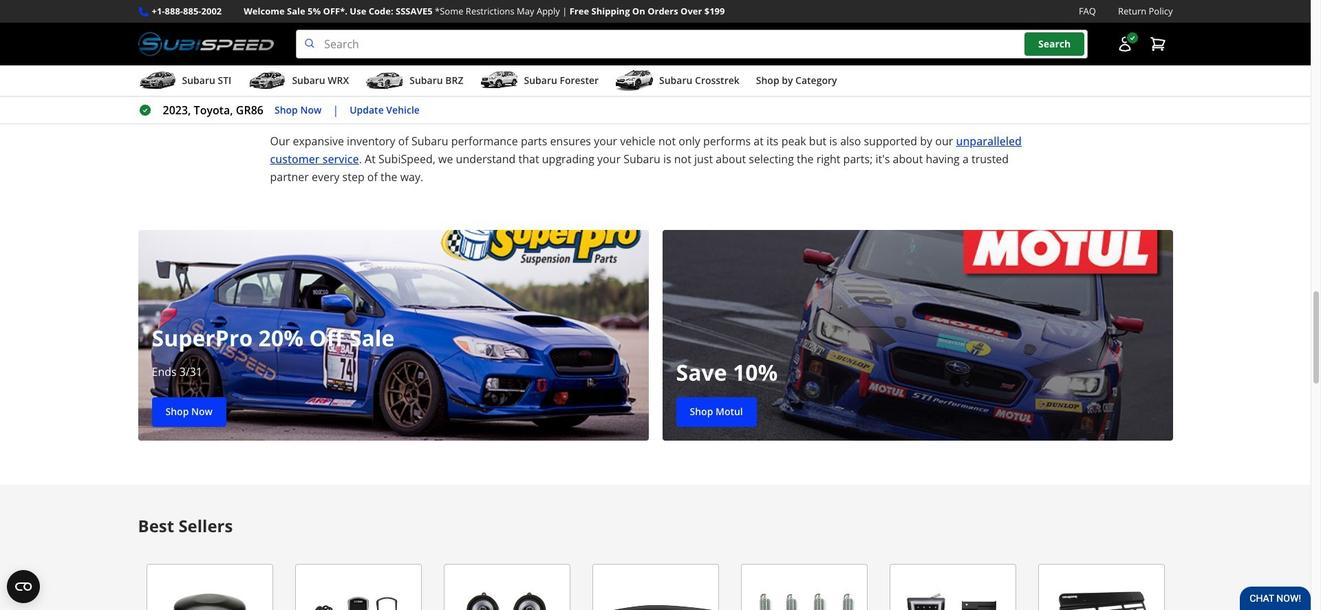 Task type: vqa. For each thing, say whether or not it's contained in the screenshot.
ENKEI NT03+M EMERALD BLUE 18X9.5 +40 5X114.3 (SINGLE WHEEL)  - 2015-2023 SUBARU WRX / 2015-2021 STI / 2019-2023 FORESTER image
no



Task type: locate. For each thing, give the bounding box(es) containing it.
a subaru wrx thumbnail image image
[[248, 70, 287, 91]]

button image
[[1117, 36, 1134, 52]]

open widget image
[[7, 570, 40, 603]]

a subaru brz thumbnail image image
[[366, 70, 404, 91]]

a subaru crosstrek thumbnail image image
[[616, 70, 654, 91]]

search input field
[[296, 30, 1088, 59]]



Task type: describe. For each thing, give the bounding box(es) containing it.
subispeed logo image
[[138, 30, 274, 59]]

a subaru forester thumbnail image image
[[480, 70, 519, 91]]

a subaru sti thumbnail image image
[[138, 70, 177, 91]]



